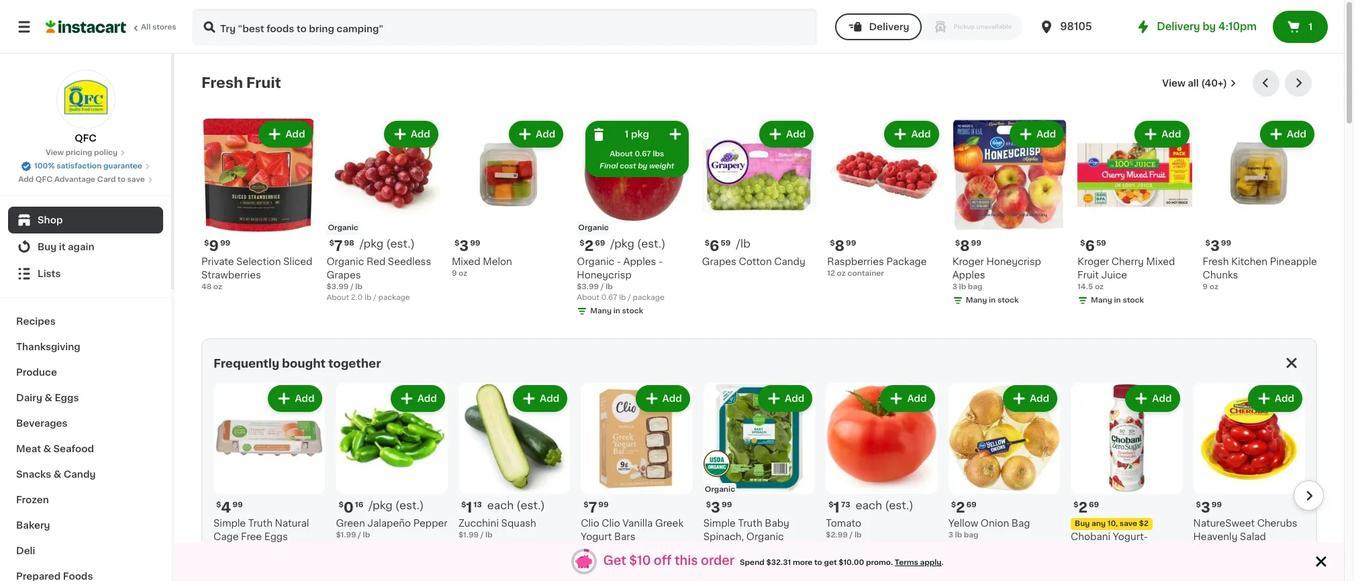 Task type: vqa. For each thing, say whether or not it's contained in the screenshot.


Task type: describe. For each thing, give the bounding box(es) containing it.
9 inside fresh kitchen pineapple chunks 9 oz
[[1203, 284, 1208, 291]]

98105 button
[[1039, 8, 1119, 46]]

stock for 3
[[749, 559, 770, 566]]

instacart logo image
[[46, 19, 126, 35]]

meat & seafood link
[[8, 436, 163, 462]]

add button for simple truth baby spinach, organic
[[759, 387, 811, 411]]

98105
[[1060, 21, 1092, 32]]

each (est.) for zucchini
[[487, 500, 545, 511]]

vanilla
[[623, 519, 653, 529]]

$ up mixed melon 9 oz
[[454, 240, 459, 247]]

in down the 0.58
[[862, 556, 869, 564]]

bars
[[614, 533, 635, 542]]

jalapeño
[[367, 519, 411, 529]]

card
[[97, 176, 116, 183]]

cage
[[213, 533, 239, 542]]

& for dairy
[[45, 393, 52, 403]]

kroger for 6
[[1078, 257, 1109, 267]]

0.67 inside organic - apples - honeycrisp $3.99 / lb about 0.67 lb / package
[[601, 294, 617, 302]]

service type group
[[835, 13, 1023, 40]]

in for 2
[[985, 545, 992, 553]]

$ up naturesweet
[[1196, 502, 1201, 509]]

48
[[201, 284, 212, 291]]

organic inside simple truth baby spinach, organic 5 oz container
[[746, 533, 784, 542]]

chunks
[[1203, 271, 1238, 280]]

cherry
[[1112, 257, 1144, 267]]

1 pkg
[[625, 130, 649, 139]]

oz inside private selection sliced strawberries 48 oz
[[213, 284, 222, 291]]

deli link
[[8, 538, 163, 564]]

7 for $ 7 98
[[334, 239, 343, 253]]

add button for simple truth natural cage free eggs
[[269, 387, 321, 411]]

add button for grapes   cotton candy
[[761, 122, 812, 146]]

/ inside zucchini squash $1.99 / lb about 0.57 lb each
[[480, 532, 484, 539]]

item carousel region containing 4
[[195, 377, 1324, 581]]

many for 2
[[962, 545, 983, 553]]

pkg
[[631, 130, 649, 139]]

add for simple truth natural cage free eggs
[[295, 394, 314, 403]]

product group containing 4
[[213, 383, 325, 571]]

spinach,
[[703, 533, 744, 542]]

add button for kroger honeycrisp apples
[[1011, 122, 1063, 146]]

many down the 0.58
[[839, 556, 861, 564]]

$2
[[1139, 521, 1149, 528]]

honeycrisp inside organic - apples - honeycrisp $3.99 / lb about 0.67 lb / package
[[577, 271, 632, 280]]

item carousel region containing fresh fruit
[[201, 70, 1317, 328]]

package inside the green jalapeño pepper $1.99 / lb about 0.08 lb / package
[[393, 543, 425, 550]]

/pkg for 7
[[360, 239, 384, 249]]

dairy inside chobani yogurt- cultured dairy drink, zero sugar, strawberry cheesecake inspired
[[1114, 546, 1139, 556]]

$6.59 per pound element
[[702, 238, 817, 255]]

organic red seedless grapes $3.99 / lb about 2.0 lb / package
[[327, 257, 431, 302]]

each inside 'element'
[[856, 500, 882, 511]]

many for 6
[[1091, 297, 1112, 304]]

many in stock for 8
[[966, 297, 1019, 304]]

stores
[[152, 23, 176, 31]]

qfc link
[[56, 70, 115, 145]]

add for organic red seedless grapes
[[411, 130, 430, 139]]

stock for 2
[[994, 545, 1015, 553]]

$1.99 inside the green jalapeño pepper $1.99 / lb about 0.08 lb / package
[[336, 532, 356, 539]]

many down organic - apples - honeycrisp $3.99 / lb about 0.67 lb / package
[[590, 308, 612, 315]]

apples for honeycrisp
[[623, 257, 656, 267]]

strawberries
[[201, 271, 261, 280]]

1 59 from the left
[[1096, 240, 1106, 247]]

get $10 off this order status
[[598, 555, 949, 569]]

fresh for fresh fruit
[[201, 76, 243, 90]]

simple for cage
[[213, 519, 246, 529]]

advantage
[[54, 176, 95, 183]]

1 horizontal spatial qfc
[[75, 134, 97, 143]]

off
[[654, 556, 672, 568]]

apples for lb
[[952, 271, 985, 280]]

each right "13" at the bottom left of the page
[[487, 500, 514, 511]]

3 inside kroger honeycrisp apples 3 lb bag
[[952, 284, 957, 291]]

.
[[941, 560, 944, 567]]

by inside about 0.67 lbs final cost by weight
[[638, 162, 648, 170]]

98
[[344, 240, 354, 247]]

/lb
[[736, 239, 750, 249]]

tomatoes
[[1193, 546, 1240, 556]]

pricing
[[66, 149, 92, 156]]

8 for kroger honeycrisp apples
[[960, 239, 970, 253]]

baby
[[765, 519, 789, 529]]

1 horizontal spatial 2
[[956, 501, 965, 515]]

apply
[[920, 560, 941, 567]]

about inside the green jalapeño pepper $1.99 / lb about 0.08 lb / package
[[336, 543, 358, 550]]

/pkg (est.) for 0
[[369, 500, 424, 511]]

$2.99
[[826, 532, 848, 539]]

add for kroger honeycrisp apples
[[1036, 130, 1056, 139]]

add button for tomato
[[882, 387, 934, 411]]

99 for fresh kitchen pineapple chunks
[[1221, 240, 1231, 247]]

naturesweet
[[1193, 519, 1255, 529]]

1 horizontal spatial 69
[[966, 502, 977, 509]]

2 clio from the left
[[602, 519, 620, 529]]

view for view pricing policy
[[46, 149, 64, 156]]

$ up 14.5
[[1080, 240, 1085, 247]]

more
[[793, 560, 813, 567]]

red
[[366, 257, 386, 267]]

$ up the raspberries on the right of the page
[[830, 240, 835, 247]]

1 horizontal spatial $ 2 69
[[951, 501, 977, 515]]

Search field
[[193, 9, 817, 44]]

product group containing 9
[[201, 118, 316, 293]]

9 inside mixed melon 9 oz
[[452, 270, 457, 278]]

to inside get $10 off this order spend $32.31 more to get $10.00 promo. terms apply .
[[814, 560, 822, 567]]

$ inside $ 1 73
[[829, 502, 834, 509]]

add button for naturesweet cherubs heavenly salad tomatoes
[[1249, 387, 1301, 411]]

1 vertical spatial qfc
[[35, 176, 53, 183]]

delivery for delivery
[[869, 22, 909, 32]]

99 for simple truth baby spinach, organic
[[722, 502, 732, 509]]

add for raspberries package
[[911, 130, 931, 139]]

(est.) for organic - apples - honeycrisp
[[637, 239, 666, 249]]

snacks & candy link
[[8, 462, 163, 487]]

produce
[[16, 368, 57, 377]]

1 horizontal spatial grapes
[[702, 257, 736, 267]]

meat & seafood
[[16, 444, 94, 454]]

eggs inside simple truth natural cage free eggs 12 ct
[[264, 533, 288, 542]]

2 - from the left
[[659, 257, 663, 267]]

raspberries
[[827, 257, 884, 267]]

oz inside raspberries package 12 oz container
[[837, 270, 846, 278]]

1 $ 6 59 from the left
[[1080, 239, 1106, 253]]

melon
[[483, 257, 512, 267]]

stock for 8
[[998, 297, 1019, 304]]

beverages
[[16, 419, 68, 428]]

in for 6
[[1114, 297, 1121, 304]]

$ up chobani on the bottom
[[1074, 502, 1078, 509]]

bakery
[[16, 521, 50, 530]]

bought
[[282, 359, 326, 369]]

4 inside "clio clio vanilla greek yogurt bars 4 x 1.76 oz"
[[581, 545, 586, 553]]

view for view all (40+)
[[1162, 79, 1186, 88]]

1 inside 'element'
[[834, 501, 840, 515]]

1 vertical spatial save
[[1120, 521, 1137, 528]]

frozen link
[[8, 487, 163, 513]]

0.08
[[360, 543, 377, 550]]

100% satisfaction guarantee
[[34, 162, 142, 170]]

14.5
[[1078, 284, 1093, 291]]

in for 8
[[989, 297, 996, 304]]

0 horizontal spatial 4
[[221, 501, 231, 515]]

thanksgiving
[[16, 342, 80, 352]]

add button for yellow onion bag
[[1004, 387, 1056, 411]]

all
[[141, 23, 151, 31]]

0 vertical spatial save
[[127, 176, 145, 183]]

thanksgiving link
[[8, 334, 163, 360]]

each inside zucchini squash $1.99 / lb about 0.57 lb each
[[509, 543, 528, 550]]

3 for naturesweet cherubs heavenly salad tomatoes
[[1201, 501, 1210, 515]]

order
[[701, 556, 735, 568]]

1 button
[[1273, 11, 1328, 43]]

container inside raspberries package 12 oz container
[[847, 270, 884, 278]]

& for meat
[[43, 444, 51, 454]]

frozen
[[16, 495, 49, 505]]

3 for simple truth baby spinach, organic
[[711, 501, 720, 515]]

drink,
[[1142, 546, 1169, 556]]

zero
[[1071, 560, 1092, 569]]

truth for organic
[[738, 519, 762, 529]]

$ up kroger honeycrisp apples 3 lb bag
[[955, 240, 960, 247]]

$ 7 99
[[584, 501, 609, 515]]

stock left terms
[[871, 556, 892, 564]]

99 for private selection sliced strawberries
[[220, 240, 230, 247]]

buy it again
[[38, 242, 94, 252]]

& for snacks
[[54, 470, 61, 479]]

all stores link
[[46, 8, 177, 46]]

lists link
[[8, 260, 163, 287]]

$2.69 per package (estimated) element
[[577, 238, 691, 255]]

view pricing policy link
[[46, 148, 126, 158]]

chobani yogurt- cultured dairy drink, zero sugar, strawberry cheesecake inspired
[[1071, 533, 1178, 581]]

99 for clio clio vanilla greek yogurt bars
[[598, 502, 609, 509]]

package inside "organic red seedless grapes $3.99 / lb about 2.0 lb / package"
[[378, 294, 410, 302]]

0
[[344, 501, 354, 515]]

$ inside $ 9 99
[[204, 240, 209, 247]]

mixed inside kroger cherry mixed fruit juice 14.5 oz
[[1146, 257, 1175, 267]]

cultured
[[1071, 546, 1112, 556]]

pepper
[[413, 519, 448, 529]]

(est.) for zucchini squash
[[516, 500, 545, 511]]

kroger for 8
[[952, 257, 984, 267]]

fresh kitchen pineapple chunks 9 oz
[[1203, 257, 1317, 291]]

package inside organic - apples - honeycrisp $3.99 / lb about 0.67 lb / package
[[633, 294, 665, 302]]

private
[[201, 257, 234, 267]]

increment quantity of organic - apples - honeycrisp image
[[667, 126, 683, 142]]

organic down item badge icon
[[705, 486, 735, 494]]

get
[[603, 556, 626, 568]]

2 6 from the left
[[710, 239, 719, 253]]

$ 3 99 for simple truth baby spinach, organic
[[706, 501, 732, 515]]

beverages link
[[8, 411, 163, 436]]

bakery link
[[8, 513, 163, 538]]

snacks & candy
[[16, 470, 96, 479]]

this
[[675, 556, 698, 568]]

final
[[600, 162, 618, 170]]

organic up $2.69 per package (estimated) element
[[578, 225, 609, 232]]

sponsored badge image
[[581, 556, 622, 564]]

x
[[588, 545, 592, 553]]

qfc logo image
[[56, 70, 115, 129]]

all
[[1188, 79, 1199, 88]]

about inside "organic red seedless grapes $3.99 / lb about 2.0 lb / package"
[[327, 294, 349, 302]]

about inside tomato $2.99 / lb about 0.58 lb each
[[826, 543, 848, 550]]

many in stock for 2
[[962, 545, 1015, 553]]

$ 1 13
[[461, 501, 482, 515]]

tomato $2.99 / lb about 0.58 lb each
[[826, 519, 896, 550]]

about 0.67 lbs final cost by weight
[[600, 150, 674, 170]]

many in stock down organic - apples - honeycrisp $3.99 / lb about 0.67 lb / package
[[590, 308, 643, 315]]

add for simple truth baby spinach, organic
[[785, 394, 804, 403]]

$ up chunks
[[1205, 240, 1210, 247]]

(est.) for organic red seedless grapes
[[386, 239, 415, 249]]

seedless
[[388, 257, 431, 267]]

73
[[841, 502, 850, 509]]

$ up yellow
[[951, 502, 956, 509]]

meat
[[16, 444, 41, 454]]

add qfc advantage card to save
[[18, 176, 145, 183]]

add button for organic red seedless grapes
[[385, 122, 437, 146]]

0.67 inside about 0.67 lbs final cost by weight
[[635, 150, 651, 158]]

organic - apples - honeycrisp $3.99 / lb about 0.67 lb / package
[[577, 257, 665, 302]]

chobani
[[1071, 533, 1111, 542]]

clio clio vanilla greek yogurt bars 4 x 1.76 oz
[[581, 519, 684, 553]]



Task type: locate. For each thing, give the bounding box(es) containing it.
$7.98 per package (estimated) element
[[327, 238, 441, 255]]

$ 9 99
[[204, 239, 230, 253]]

1 vertical spatial to
[[814, 560, 822, 567]]

0 vertical spatial 7
[[334, 239, 343, 253]]

0 horizontal spatial view
[[46, 149, 64, 156]]

0 horizontal spatial fresh
[[201, 76, 243, 90]]

1 $ 8 99 from the left
[[830, 239, 856, 253]]

16
[[355, 502, 363, 509]]

remove organic - apples - honeycrisp image
[[591, 126, 607, 142]]

many for 8
[[966, 297, 987, 304]]

package down $2.69 per package (estimated) element
[[633, 294, 665, 302]]

7 up 'yogurt'
[[589, 501, 597, 515]]

many
[[1091, 297, 1112, 304], [966, 297, 987, 304], [590, 308, 612, 315], [962, 545, 983, 553], [839, 556, 861, 564], [717, 559, 738, 566]]

1 horizontal spatial 12
[[827, 270, 835, 278]]

$ left the 98
[[329, 240, 334, 247]]

2 each (est.) from the left
[[487, 500, 545, 511]]

1 vertical spatial 9
[[452, 270, 457, 278]]

(est.) up the jalapeño
[[395, 500, 424, 511]]

bag inside kroger honeycrisp apples 3 lb bag
[[968, 284, 982, 291]]

many in stock down kroger honeycrisp apples 3 lb bag
[[966, 297, 1019, 304]]

recipes
[[16, 317, 56, 326]]

1 8 from the left
[[835, 239, 845, 253]]

kroger inside kroger honeycrisp apples 3 lb bag
[[952, 257, 984, 267]]

section inside main content
[[195, 338, 1324, 581]]

12 left ct
[[213, 545, 221, 553]]

each up promo.
[[878, 543, 896, 550]]

99 for mixed melon
[[470, 240, 480, 247]]

1 horizontal spatial 9
[[452, 270, 457, 278]]

1 horizontal spatial truth
[[738, 519, 762, 529]]

0 horizontal spatial delivery
[[869, 22, 909, 32]]

package
[[886, 257, 927, 267]]

100%
[[34, 162, 55, 170]]

0 horizontal spatial dairy
[[16, 393, 42, 403]]

many in stock down the 0.58
[[839, 556, 892, 564]]

many in stock for 3
[[717, 559, 770, 566]]

add button for mixed melon
[[510, 122, 562, 146]]

package
[[378, 294, 410, 302], [633, 294, 665, 302], [393, 543, 425, 550]]

1 vertical spatial fresh
[[1203, 257, 1229, 267]]

2 vertical spatial &
[[54, 470, 61, 479]]

0 vertical spatial dairy
[[16, 393, 42, 403]]

view inside popup button
[[1162, 79, 1186, 88]]

0 vertical spatial item carousel region
[[201, 70, 1317, 328]]

dairy
[[16, 393, 42, 403], [1114, 546, 1139, 556]]

lb inside yellow onion bag 3 lb bag
[[955, 532, 962, 539]]

add for tomato
[[907, 394, 927, 403]]

$ 3 99 up mixed melon 9 oz
[[454, 239, 480, 253]]

/pkg (est.) up the red
[[360, 239, 415, 249]]

(est.) inside $1.13 each (estimated) element
[[516, 500, 545, 511]]

0 horizontal spatial 59
[[721, 240, 731, 247]]

2 up yellow
[[956, 501, 965, 515]]

4 left the x
[[581, 545, 586, 553]]

(est.) up squash on the left bottom of page
[[516, 500, 545, 511]]

add for green jalapeño pepper
[[417, 394, 437, 403]]

1 horizontal spatial clio
[[602, 519, 620, 529]]

0 vertical spatial apples
[[623, 257, 656, 267]]

yogurt-
[[1113, 533, 1148, 542]]

fresh for fresh kitchen pineapple chunks 9 oz
[[1203, 257, 1229, 267]]

$ up spinach,
[[706, 502, 711, 509]]

1 horizontal spatial fruit
[[1078, 271, 1099, 280]]

mixed
[[1146, 257, 1175, 267], [452, 257, 480, 267]]

1 vertical spatial item carousel region
[[195, 377, 1324, 581]]

$ left 73
[[829, 502, 834, 509]]

add button for chobani yogurt- cultured dairy drink, zero sugar, strawberry cheesecake inspired
[[1127, 387, 1179, 411]]

cherubs
[[1257, 519, 1297, 529]]

candy for snacks & candy
[[64, 470, 96, 479]]

0 horizontal spatial 7
[[334, 239, 343, 253]]

$10
[[629, 556, 651, 568]]

about inside zucchini squash $1.99 / lb about 0.57 lb each
[[458, 543, 481, 550]]

1
[[1309, 22, 1313, 32], [625, 130, 629, 139], [834, 501, 840, 515], [466, 501, 472, 515]]

69
[[595, 240, 605, 247], [1089, 502, 1099, 509], [966, 502, 977, 509]]

1 horizontal spatial fresh
[[1203, 257, 1229, 267]]

kroger inside kroger cherry mixed fruit juice 14.5 oz
[[1078, 257, 1109, 267]]

1 vertical spatial container
[[721, 545, 757, 553]]

buy
[[38, 242, 57, 252], [1075, 521, 1090, 528]]

$ 8 99 for raspberries package
[[830, 239, 856, 253]]

view left all
[[1162, 79, 1186, 88]]

mixed inside mixed melon 9 oz
[[452, 257, 480, 267]]

shop
[[38, 216, 63, 225]]

0.57
[[483, 543, 499, 550]]

1 each (est.) from the left
[[856, 500, 913, 511]]

add for grapes   cotton candy
[[786, 130, 806, 139]]

1 horizontal spatial 7
[[589, 501, 597, 515]]

fruit inside kroger cherry mixed fruit juice 14.5 oz
[[1078, 271, 1099, 280]]

/pkg (est.) inside $0.16 per package (estimated) "element"
[[369, 500, 424, 511]]

0 horizontal spatial container
[[721, 545, 757, 553]]

/pkg for 2
[[610, 239, 634, 249]]

apples inside organic - apples - honeycrisp $3.99 / lb about 0.67 lb / package
[[623, 257, 656, 267]]

many down kroger honeycrisp apples 3 lb bag
[[966, 297, 987, 304]]

99 inside $ 9 99
[[220, 240, 230, 247]]

99 up private
[[220, 240, 230, 247]]

lb inside kroger honeycrisp apples 3 lb bag
[[959, 284, 966, 291]]

2 $1.99 from the left
[[458, 532, 479, 539]]

$ inside $ 0 16
[[339, 502, 344, 509]]

1 horizontal spatial save
[[1120, 521, 1137, 528]]

organic down $ 7 98
[[327, 257, 364, 267]]

add for yellow onion bag
[[1030, 394, 1049, 403]]

6 left /lb
[[710, 239, 719, 253]]

package down the jalapeño
[[393, 543, 425, 550]]

1 horizontal spatial apples
[[952, 271, 985, 280]]

$ up 'yogurt'
[[584, 502, 589, 509]]

2 up organic - apples - honeycrisp $3.99 / lb about 0.67 lb / package
[[585, 239, 594, 253]]

(est.) for tomato
[[885, 500, 913, 511]]

$ 2 69 for organic - apples - honeycrisp
[[580, 239, 605, 253]]

dairy inside dairy & eggs link
[[16, 393, 42, 403]]

produce link
[[8, 360, 163, 385]]

1 horizontal spatial kroger
[[1078, 257, 1109, 267]]

$1.99 down zucchini at the bottom
[[458, 532, 479, 539]]

$1.73 each (estimated) element
[[826, 500, 938, 517]]

59
[[1096, 240, 1106, 247], [721, 240, 731, 247]]

1 horizontal spatial $ 6 59
[[1080, 239, 1106, 253]]

13
[[474, 502, 482, 509]]

snacks
[[16, 470, 51, 479]]

$ 7 98
[[329, 239, 354, 253]]

organic up the 98
[[328, 225, 358, 232]]

$ 3 99
[[454, 239, 480, 253], [1205, 239, 1231, 253], [706, 501, 732, 515], [1196, 501, 1222, 515]]

add button for kroger cherry mixed fruit juice
[[1136, 122, 1188, 146]]

delivery inside button
[[869, 22, 909, 32]]

buy for buy it again
[[38, 242, 57, 252]]

stock down simple truth baby spinach, organic 5 oz container
[[749, 559, 770, 566]]

many in stock for 6
[[1091, 297, 1144, 304]]

delivery by 4:10pm link
[[1135, 19, 1257, 35]]

1 vertical spatial 12
[[213, 545, 221, 553]]

inspired
[[1132, 573, 1170, 581]]

/pkg (est.) for 2
[[610, 239, 666, 249]]

bag
[[1012, 519, 1030, 529]]

0 vertical spatial fresh
[[201, 76, 243, 90]]

$ inside $ 4 99
[[216, 502, 221, 509]]

& right snacks
[[54, 470, 61, 479]]

add button for fresh kitchen pineapple chunks
[[1261, 122, 1313, 146]]

view
[[1162, 79, 1186, 88], [46, 149, 64, 156]]

cheesecake
[[1071, 573, 1130, 581]]

2 truth from the left
[[738, 519, 762, 529]]

1 vertical spatial eggs
[[264, 533, 288, 542]]

yellow
[[948, 519, 978, 529]]

12 inside raspberries package 12 oz container
[[827, 270, 835, 278]]

dairy & eggs
[[16, 393, 79, 403]]

$1.99 down green
[[336, 532, 356, 539]]

0 horizontal spatial 12
[[213, 545, 221, 553]]

69 for organic - apples - honeycrisp
[[595, 240, 605, 247]]

$ 2 69 inside $2.69 per package (estimated) element
[[580, 239, 605, 253]]

greek
[[655, 519, 684, 529]]

product group containing 0
[[336, 383, 448, 568]]

$ 0 16
[[339, 501, 363, 515]]

product group
[[201, 118, 316, 293], [327, 118, 441, 304], [452, 118, 566, 280], [577, 118, 691, 320], [702, 118, 817, 269], [827, 118, 942, 280], [952, 118, 1067, 309], [1078, 118, 1192, 309], [1203, 118, 1317, 293], [213, 383, 325, 571], [336, 383, 448, 568], [458, 383, 570, 568], [581, 383, 693, 567], [703, 383, 815, 571], [826, 383, 938, 568], [948, 383, 1060, 558], [1071, 383, 1183, 581], [1193, 383, 1305, 581]]

2 kroger from the left
[[952, 257, 984, 267]]

1 simple from the left
[[213, 519, 246, 529]]

1 vertical spatial candy
[[64, 470, 96, 479]]

1 vertical spatial buy
[[1075, 521, 1090, 528]]

honeycrisp inside kroger honeycrisp apples 3 lb bag
[[986, 257, 1041, 267]]

yogurt
[[581, 533, 612, 542]]

2 for chobani yogurt- cultured dairy drink, zero sugar, strawberry cheesecake inspired
[[1078, 501, 1088, 515]]

0 horizontal spatial $1.99
[[336, 532, 356, 539]]

3 for fresh kitchen pineapple chunks
[[1210, 239, 1220, 253]]

1 - from the left
[[617, 257, 621, 267]]

1 horizontal spatial $ 8 99
[[955, 239, 981, 253]]

0 horizontal spatial each (est.)
[[487, 500, 545, 511]]

/pkg (est.) inside $7.98 per package (estimated) element
[[360, 239, 415, 249]]

/pkg up the jalapeño
[[369, 500, 393, 511]]

1 vertical spatial fruit
[[1078, 271, 1099, 280]]

1 horizontal spatial 59
[[1096, 240, 1106, 247]]

item badge image
[[703, 451, 730, 477]]

1 vertical spatial by
[[638, 162, 648, 170]]

by right cost
[[638, 162, 648, 170]]

oz inside "clio clio vanilla greek yogurt bars 4 x 1.76 oz"
[[610, 545, 619, 553]]

0 horizontal spatial $ 6 59
[[705, 239, 731, 253]]

1 horizontal spatial simple
[[703, 519, 736, 529]]

each down squash on the left bottom of page
[[509, 543, 528, 550]]

/pkg up the red
[[360, 239, 384, 249]]

$ 3 99 for fresh kitchen pineapple chunks
[[1205, 239, 1231, 253]]

69 up yellow
[[966, 502, 977, 509]]

0 horizontal spatial by
[[638, 162, 648, 170]]

7
[[334, 239, 343, 253], [589, 501, 597, 515]]

/pkg inside $7.98 per package (estimated) element
[[360, 239, 384, 249]]

add for zucchini squash
[[540, 394, 559, 403]]

1 6 from the left
[[1085, 239, 1095, 253]]

stock down kroger cherry mixed fruit juice 14.5 oz
[[1123, 297, 1144, 304]]

0 horizontal spatial apples
[[623, 257, 656, 267]]

0 vertical spatial container
[[847, 270, 884, 278]]

simple for spinach,
[[703, 519, 736, 529]]

1 $3.99 from the left
[[327, 284, 349, 291]]

$ 8 99 for kroger honeycrisp apples
[[955, 239, 981, 253]]

fruit
[[246, 76, 281, 90], [1078, 271, 1099, 280]]

3 for mixed melon
[[459, 239, 469, 253]]

stock down yellow onion bag 3 lb bag
[[994, 545, 1015, 553]]

2 mixed from the left
[[452, 257, 480, 267]]

onion
[[981, 519, 1009, 529]]

(est.) inside $2.69 per package (estimated) element
[[637, 239, 666, 249]]

add for naturesweet cherubs heavenly salad tomatoes
[[1275, 394, 1294, 403]]

0 vertical spatial 9
[[209, 239, 219, 253]]

clio up 'yogurt'
[[581, 519, 599, 529]]

1 horizontal spatial -
[[659, 257, 663, 267]]

0 horizontal spatial fruit
[[246, 76, 281, 90]]

1 horizontal spatial 6
[[1085, 239, 1095, 253]]

dairy down yogurt-
[[1114, 546, 1139, 556]]

candy for grapes   cotton candy
[[774, 257, 805, 267]]

1 vertical spatial grapes
[[327, 271, 361, 280]]

9 inside product group
[[209, 239, 219, 253]]

squash
[[501, 519, 536, 529]]

dairy down the produce
[[16, 393, 42, 403]]

by left 4:10pm
[[1203, 21, 1216, 32]]

add for private selection sliced strawberries
[[285, 130, 305, 139]]

3 inside yellow onion bag 3 lb bag
[[948, 532, 953, 539]]

add for mixed melon
[[536, 130, 555, 139]]

main content
[[175, 54, 1344, 581]]

selection
[[236, 257, 281, 267]]

strawberry
[[1126, 560, 1178, 569]]

99 up the cage
[[232, 502, 243, 509]]

0 vertical spatial honeycrisp
[[986, 257, 1041, 267]]

about inside organic - apples - honeycrisp $3.99 / lb about 0.67 lb / package
[[577, 294, 599, 302]]

simple up spinach,
[[703, 519, 736, 529]]

each (est.) inside the $1.73 each (estimated) 'element'
[[856, 500, 913, 511]]

stock down organic - apples - honeycrisp $3.99 / lb about 0.67 lb / package
[[622, 308, 643, 315]]

/pkg (est.) inside $2.69 per package (estimated) element
[[610, 239, 666, 249]]

truth left baby
[[738, 519, 762, 529]]

in for 3
[[740, 559, 747, 566]]

oz inside mixed melon 9 oz
[[459, 270, 467, 278]]

spend
[[740, 560, 765, 567]]

$ inside $ 1 13
[[461, 502, 466, 509]]

0 vertical spatial eggs
[[55, 393, 79, 403]]

1 vertical spatial &
[[43, 444, 51, 454]]

99 inside $ 7 99
[[598, 502, 609, 509]]

1.76
[[594, 545, 608, 553]]

$ inside $ 7 99
[[584, 502, 589, 509]]

kroger
[[1078, 257, 1109, 267], [952, 257, 984, 267]]

7 for $ 7 99
[[589, 501, 597, 515]]

in down the juice
[[1114, 297, 1121, 304]]

/pkg up organic - apples - honeycrisp $3.99 / lb about 0.67 lb / package
[[610, 239, 634, 249]]

each (est.) for tomato
[[856, 500, 913, 511]]

any
[[1092, 521, 1106, 528]]

0 horizontal spatial clio
[[581, 519, 599, 529]]

qfc down 100%
[[35, 176, 53, 183]]

oz inside simple truth baby spinach, organic 5 oz container
[[710, 545, 719, 553]]

simple inside simple truth baby spinach, organic 5 oz container
[[703, 519, 736, 529]]

clio up bars
[[602, 519, 620, 529]]

/pkg inside $2.69 per package (estimated) element
[[610, 239, 634, 249]]

each inside tomato $2.99 / lb about 0.58 lb each
[[878, 543, 896, 550]]

bag inside yellow onion bag 3 lb bag
[[964, 532, 978, 539]]

$ 2 69 up organic - apples - honeycrisp $3.99 / lb about 0.67 lb / package
[[580, 239, 605, 253]]

stock for 6
[[1123, 297, 1144, 304]]

1 horizontal spatial by
[[1203, 21, 1216, 32]]

8 for raspberries package
[[835, 239, 845, 253]]

organic inside organic - apples - honeycrisp $3.99 / lb about 0.67 lb / package
[[577, 257, 614, 267]]

promo.
[[866, 560, 893, 567]]

many left the spend
[[717, 559, 738, 566]]

$ 4 99
[[216, 501, 243, 515]]

1 inside button
[[1309, 22, 1313, 32]]

2 horizontal spatial 2
[[1078, 501, 1088, 515]]

2 horizontal spatial $ 2 69
[[1074, 501, 1099, 515]]

$ left "13" at the bottom left of the page
[[461, 502, 466, 509]]

0 vertical spatial fruit
[[246, 76, 281, 90]]

$32.31
[[766, 560, 791, 567]]

1 horizontal spatial to
[[814, 560, 822, 567]]

save down guarantee
[[127, 176, 145, 183]]

1 $1.99 from the left
[[336, 532, 356, 539]]

container inside simple truth baby spinach, organic 5 oz container
[[721, 545, 757, 553]]

0 horizontal spatial honeycrisp
[[577, 271, 632, 280]]

0 horizontal spatial 69
[[595, 240, 605, 247]]

add for kroger cherry mixed fruit juice
[[1162, 130, 1181, 139]]

private selection sliced strawberries 48 oz
[[201, 257, 312, 291]]

fresh inside fresh kitchen pineapple chunks 9 oz
[[1203, 257, 1229, 267]]

each (est.) inside $1.13 each (estimated) element
[[487, 500, 545, 511]]

0 vertical spatial bag
[[968, 284, 982, 291]]

delivery
[[1157, 21, 1200, 32], [869, 22, 909, 32]]

clio
[[581, 519, 599, 529], [602, 519, 620, 529]]

99 for raspberries package
[[846, 240, 856, 247]]

2 vertical spatial 9
[[1203, 284, 1208, 291]]

0 vertical spatial 12
[[827, 270, 835, 278]]

12 inside simple truth natural cage free eggs 12 ct
[[213, 545, 221, 553]]

1 vertical spatial bag
[[964, 532, 978, 539]]

12
[[827, 270, 835, 278], [213, 545, 221, 553]]

1 vertical spatial apples
[[952, 271, 985, 280]]

0 vertical spatial buy
[[38, 242, 57, 252]]

$1.99 inside zucchini squash $1.99 / lb about 0.57 lb each
[[458, 532, 479, 539]]

99 inside $ 4 99
[[232, 502, 243, 509]]

1 kroger from the left
[[1078, 257, 1109, 267]]

/ inside tomato $2.99 / lb about 0.58 lb each
[[850, 532, 853, 539]]

view up 100%
[[46, 149, 64, 156]]

4 up the cage
[[221, 501, 231, 515]]

section containing 4
[[195, 338, 1324, 581]]

yellow onion bag 3 lb bag
[[948, 519, 1030, 539]]

/pkg (est.) for 7
[[360, 239, 415, 249]]

0 horizontal spatial candy
[[64, 470, 96, 479]]

oz inside kroger cherry mixed fruit juice 14.5 oz
[[1095, 284, 1104, 291]]

lbs
[[653, 150, 664, 158]]

1 vertical spatial 7
[[589, 501, 597, 515]]

1 clio from the left
[[581, 519, 599, 529]]

eggs inside dairy & eggs link
[[55, 393, 79, 403]]

$3.99 inside organic - apples - honeycrisp $3.99 / lb about 0.67 lb / package
[[577, 284, 599, 291]]

deli
[[16, 546, 35, 556]]

0 horizontal spatial kroger
[[952, 257, 984, 267]]

1 vertical spatial dairy
[[1114, 546, 1139, 556]]

each (est.) up squash on the left bottom of page
[[487, 500, 545, 511]]

frequently bought together
[[213, 359, 381, 369]]

(est.) inside the $1.73 each (estimated) 'element'
[[885, 500, 913, 511]]

$ left /lb
[[705, 240, 710, 247]]

truth inside simple truth baby spinach, organic 5 oz container
[[738, 519, 762, 529]]

add button for raspberries package
[[886, 122, 938, 146]]

& up beverages
[[45, 393, 52, 403]]

eggs
[[55, 393, 79, 403], [264, 533, 288, 542]]

add button for private selection sliced strawberries
[[260, 122, 312, 146]]

honeycrisp
[[986, 257, 1041, 267], [577, 271, 632, 280]]

to
[[118, 176, 125, 183], [814, 560, 822, 567]]

1 mixed from the left
[[1146, 257, 1175, 267]]

buy up chobani on the bottom
[[1075, 521, 1090, 528]]

$ 6 59 inside $6.59 per pound element
[[705, 239, 731, 253]]

stock down kroger honeycrisp apples 3 lb bag
[[998, 297, 1019, 304]]

1 horizontal spatial $1.99
[[458, 532, 479, 539]]

(est.) inside $7.98 per package (estimated) element
[[386, 239, 415, 249]]

buy inside the item carousel region
[[1075, 521, 1090, 528]]

99 up 'yogurt'
[[598, 502, 609, 509]]

add for chobani yogurt- cultured dairy drink, zero sugar, strawberry cheesecake inspired
[[1152, 394, 1172, 403]]

0 vertical spatial by
[[1203, 21, 1216, 32]]

organic down $2.69 per package (estimated) element
[[577, 257, 614, 267]]

$ 8 99 up kroger honeycrisp apples 3 lb bag
[[955, 239, 981, 253]]

natural
[[275, 519, 309, 529]]

tomato
[[826, 519, 861, 529]]

save up yogurt-
[[1120, 521, 1137, 528]]

sliced
[[283, 257, 312, 267]]

/pkg (est.) up organic - apples - honeycrisp $3.99 / lb about 0.67 lb / package
[[610, 239, 666, 249]]

main content containing fresh fruit
[[175, 54, 1344, 581]]

1 horizontal spatial view
[[1162, 79, 1186, 88]]

0 vertical spatial 0.67
[[635, 150, 651, 158]]

heavenly
[[1193, 533, 1238, 542]]

each right 73
[[856, 500, 882, 511]]

$ 2 69 up yellow
[[951, 501, 977, 515]]

close image
[[1313, 554, 1329, 570]]

0 horizontal spatial mixed
[[452, 257, 480, 267]]

2 up chobani on the bottom
[[1078, 501, 1088, 515]]

mixed left melon
[[452, 257, 480, 267]]

1 horizontal spatial container
[[847, 270, 884, 278]]

many in stock down yellow onion bag 3 lb bag
[[962, 545, 1015, 553]]

grapes inside "organic red seedless grapes $3.99 / lb about 2.0 lb / package"
[[327, 271, 361, 280]]

all stores
[[141, 23, 176, 31]]

2 simple from the left
[[703, 519, 736, 529]]

0 horizontal spatial qfc
[[35, 176, 53, 183]]

None search field
[[192, 8, 818, 46]]

$ 3 99 for mixed melon
[[454, 239, 480, 253]]

$ up organic - apples - honeycrisp $3.99 / lb about 0.67 lb / package
[[580, 240, 585, 247]]

99 for kroger honeycrisp apples
[[971, 240, 981, 247]]

$ 3 99 up naturesweet
[[1196, 501, 1222, 515]]

kroger right package on the top of page
[[952, 257, 984, 267]]

$3.99 inside "organic red seedless grapes $3.99 / lb about 2.0 lb / package"
[[327, 284, 349, 291]]

terms
[[895, 560, 918, 567]]

qfc
[[75, 134, 97, 143], [35, 176, 53, 183]]

1 horizontal spatial delivery
[[1157, 21, 1200, 32]]

$ 8 99 up the raspberries on the right of the page
[[830, 239, 856, 253]]

99 for naturesweet cherubs heavenly salad tomatoes
[[1212, 502, 1222, 509]]

section
[[195, 338, 1324, 581]]

bag for 8
[[968, 284, 982, 291]]

$ 2 69 for chobani yogurt- cultured dairy drink, zero sugar, strawberry cheesecake inspired
[[1074, 501, 1099, 515]]

simple inside simple truth natural cage free eggs 12 ct
[[213, 519, 246, 529]]

truth inside simple truth natural cage free eggs 12 ct
[[248, 519, 273, 529]]

2 $ 6 59 from the left
[[705, 239, 731, 253]]

delivery button
[[835, 13, 921, 40]]

0 horizontal spatial 6
[[710, 239, 719, 253]]

0 horizontal spatial simple
[[213, 519, 246, 529]]

2 59 from the left
[[721, 240, 731, 247]]

$0.16 per package (estimated) element
[[336, 500, 448, 517]]

buy left it
[[38, 242, 57, 252]]

1 truth from the left
[[248, 519, 273, 529]]

99 for simple truth natural cage free eggs
[[232, 502, 243, 509]]

(est.) up seedless
[[386, 239, 415, 249]]

0 horizontal spatial buy
[[38, 242, 57, 252]]

in down organic - apples - honeycrisp $3.99 / lb about 0.67 lb / package
[[613, 308, 620, 315]]

0 horizontal spatial 8
[[835, 239, 845, 253]]

grapes   cotton candy
[[702, 257, 805, 267]]

add button for zucchini squash
[[514, 387, 566, 411]]

0 vertical spatial candy
[[774, 257, 805, 267]]

raspberries package 12 oz container
[[827, 257, 927, 278]]

many for 3
[[717, 559, 738, 566]]

terms apply button
[[895, 558, 941, 569]]

$ 3 99 for naturesweet cherubs heavenly salad tomatoes
[[1196, 501, 1222, 515]]

oz inside fresh kitchen pineapple chunks 9 oz
[[1210, 284, 1218, 291]]

/pkg for 0
[[369, 500, 393, 511]]

$1.13 each (estimated) element
[[458, 500, 570, 517]]

add button for green jalapeño pepper
[[392, 387, 444, 411]]

6 up 14.5
[[1085, 239, 1095, 253]]

4:10pm
[[1218, 21, 1257, 32]]

0.67 left lbs
[[635, 150, 651, 158]]

about inside about 0.67 lbs final cost by weight
[[610, 150, 633, 158]]

0 horizontal spatial 2
[[585, 239, 594, 253]]

1 vertical spatial honeycrisp
[[577, 271, 632, 280]]

2 horizontal spatial 69
[[1089, 502, 1099, 509]]

0 vertical spatial view
[[1162, 79, 1186, 88]]

$ up private
[[204, 240, 209, 247]]

/pkg inside $0.16 per package (estimated) "element"
[[369, 500, 393, 511]]

kroger up the juice
[[1078, 257, 1109, 267]]

delivery for delivery by 4:10pm
[[1157, 21, 1200, 32]]

many down yellow onion bag 3 lb bag
[[962, 545, 983, 553]]

69 for chobani yogurt- cultured dairy drink, zero sugar, strawberry cheesecake inspired
[[1089, 502, 1099, 509]]

pineapple
[[1270, 257, 1317, 267]]

$ inside $ 7 98
[[329, 240, 334, 247]]

(est.) up tomato $2.99 / lb about 0.58 lb each
[[885, 500, 913, 511]]

grapes up 2.0
[[327, 271, 361, 280]]

get
[[824, 560, 837, 567]]

together
[[328, 359, 381, 369]]

$ 6 59 left /lb
[[705, 239, 731, 253]]

bag for 2
[[964, 532, 978, 539]]

1 vertical spatial 4
[[581, 545, 586, 553]]

0 horizontal spatial truth
[[248, 519, 273, 529]]

qfc up the view pricing policy link on the top left
[[75, 134, 97, 143]]

green
[[336, 519, 365, 529]]

2 $3.99 from the left
[[577, 284, 599, 291]]

item carousel region
[[201, 70, 1317, 328], [195, 377, 1324, 581]]

$ 8 99
[[830, 239, 856, 253], [955, 239, 981, 253]]

0 horizontal spatial save
[[127, 176, 145, 183]]

$ 2 69 up any
[[1074, 501, 1099, 515]]

(est.) inside $0.16 per package (estimated) "element"
[[395, 500, 424, 511]]

in down yellow onion bag 3 lb bag
[[985, 545, 992, 553]]

1 horizontal spatial eggs
[[264, 533, 288, 542]]

candy inside the item carousel region
[[774, 257, 805, 267]]

4
[[221, 501, 231, 515], [581, 545, 586, 553]]

mixed right cherry
[[1146, 257, 1175, 267]]

2 $ 8 99 from the left
[[955, 239, 981, 253]]

sugar,
[[1095, 560, 1124, 569]]

juice
[[1101, 271, 1127, 280]]

2 8 from the left
[[960, 239, 970, 253]]

apples inside kroger honeycrisp apples 3 lb bag
[[952, 271, 985, 280]]

0 horizontal spatial to
[[118, 176, 125, 183]]

(est.) for green jalapeño pepper
[[395, 500, 424, 511]]

many down 14.5
[[1091, 297, 1112, 304]]

container down spinach,
[[721, 545, 757, 553]]

0 vertical spatial to
[[118, 176, 125, 183]]

$ left 16
[[339, 502, 344, 509]]

simple truth natural cage free eggs 12 ct
[[213, 519, 309, 553]]

truth for free
[[248, 519, 273, 529]]

2 for organic - apples - honeycrisp
[[585, 239, 594, 253]]

$1.99
[[336, 532, 356, 539], [458, 532, 479, 539]]

organic inside "organic red seedless grapes $3.99 / lb about 2.0 lb / package"
[[327, 257, 364, 267]]

1 horizontal spatial mixed
[[1146, 257, 1175, 267]]

2 inside $2.69 per package (estimated) element
[[585, 239, 594, 253]]



